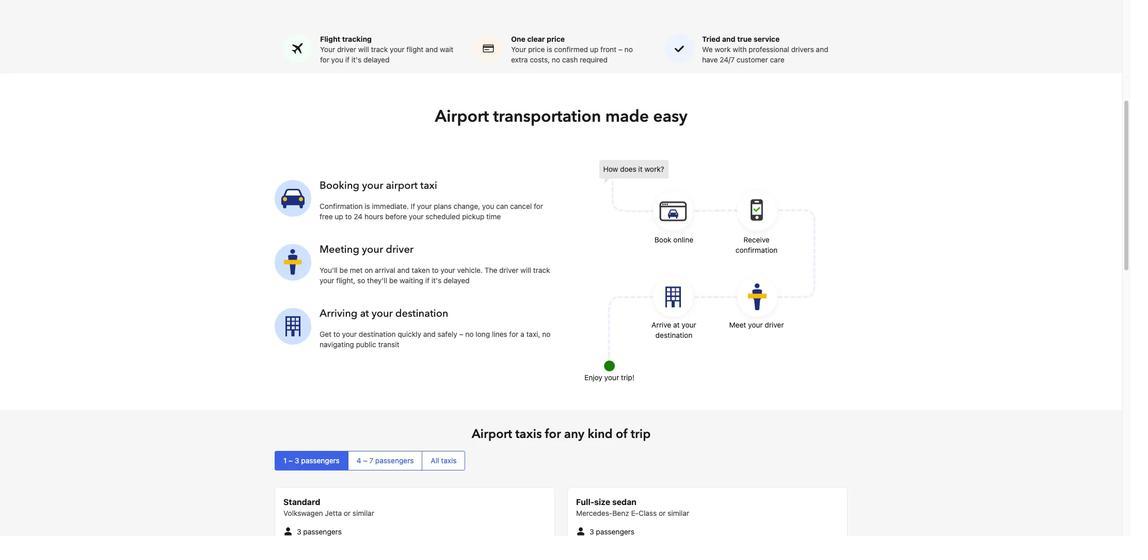 Task type: vqa. For each thing, say whether or not it's contained in the screenshot.
the leftmost "svg" icon
no



Task type: locate. For each thing, give the bounding box(es) containing it.
your up navigating
[[342, 330, 357, 339]]

1 vertical spatial if
[[425, 276, 430, 285]]

taxis for airport
[[515, 426, 542, 443]]

0 vertical spatial to
[[345, 212, 352, 221]]

is up costs,
[[547, 45, 552, 54]]

it's right waiting
[[432, 276, 442, 285]]

2 similar from the left
[[668, 509, 689, 518]]

be up flight,
[[340, 266, 348, 275]]

your up immediate.
[[362, 179, 383, 193]]

0 horizontal spatial price
[[528, 45, 545, 54]]

no left 'long'
[[465, 330, 474, 339]]

price
[[547, 35, 565, 43], [528, 45, 545, 54]]

0 horizontal spatial delayed
[[363, 55, 390, 64]]

no right taxi,
[[542, 330, 551, 339]]

receive confirmation
[[736, 235, 778, 255]]

at
[[360, 307, 369, 321], [673, 321, 680, 329]]

jetta
[[325, 509, 342, 518]]

1 horizontal spatial delayed
[[444, 276, 470, 285]]

be
[[340, 266, 348, 275], [389, 276, 398, 285]]

0 horizontal spatial will
[[358, 45, 369, 54]]

driver down tracking
[[337, 45, 356, 54]]

1 horizontal spatial is
[[547, 45, 552, 54]]

2 horizontal spatial to
[[432, 266, 439, 275]]

passengers for 1 – 3 passengers
[[301, 456, 340, 465]]

no
[[625, 45, 633, 54], [552, 55, 560, 64], [465, 330, 474, 339], [542, 330, 551, 339]]

how
[[603, 165, 618, 173]]

2 your from the left
[[511, 45, 526, 54]]

0 vertical spatial it's
[[352, 55, 362, 64]]

does
[[620, 165, 636, 173]]

– right safely
[[459, 330, 463, 339]]

it
[[638, 165, 643, 173]]

1 horizontal spatial price
[[547, 35, 565, 43]]

– right front
[[618, 45, 623, 54]]

airport taxis for any kind of trip
[[472, 426, 651, 443]]

0 horizontal spatial track
[[371, 45, 388, 54]]

you up time
[[482, 202, 494, 211]]

up up required
[[590, 45, 599, 54]]

track down tracking
[[371, 45, 388, 54]]

delayed down tracking
[[363, 55, 390, 64]]

1 similar from the left
[[353, 509, 374, 518]]

– inside one clear price your price is confirmed up front – no extra costs, no cash required
[[618, 45, 623, 54]]

– right 1
[[289, 456, 293, 465]]

similar
[[353, 509, 374, 518], [668, 509, 689, 518]]

you
[[331, 55, 343, 64], [482, 202, 494, 211]]

at right the arriving at the left bottom of the page
[[360, 307, 369, 321]]

plans
[[434, 202, 452, 211]]

24/7
[[720, 55, 735, 64]]

can
[[496, 202, 508, 211]]

delayed down vehicle.
[[444, 276, 470, 285]]

get to your destination quickly and safely – no long lines for a taxi, no navigating public transit
[[320, 330, 551, 349]]

it's down tracking
[[352, 55, 362, 64]]

up down confirmation
[[335, 212, 343, 221]]

0 vertical spatial is
[[547, 45, 552, 54]]

1 horizontal spatial at
[[673, 321, 680, 329]]

1 vertical spatial up
[[335, 212, 343, 221]]

booking airport taxi image for arriving at your destination
[[275, 308, 311, 345]]

is up the hours
[[365, 202, 370, 211]]

1 vertical spatial price
[[528, 45, 545, 54]]

or
[[344, 509, 351, 518], [659, 509, 666, 518]]

arrive
[[652, 321, 671, 329]]

your down flight
[[320, 45, 335, 54]]

1 passengers from the left
[[301, 456, 340, 465]]

for inside confirmation is immediate. if your plans change, you can cancel for free up to 24 hours before your scheduled pickup time
[[534, 202, 543, 211]]

0 horizontal spatial taxis
[[441, 456, 457, 465]]

at inside "arrive at your destination"
[[673, 321, 680, 329]]

1 vertical spatial it's
[[432, 276, 442, 285]]

to right taken
[[432, 266, 439, 275]]

similar right jetta
[[353, 509, 374, 518]]

–
[[618, 45, 623, 54], [459, 330, 463, 339], [289, 456, 293, 465], [363, 456, 367, 465]]

2 or from the left
[[659, 509, 666, 518]]

2 vertical spatial to
[[333, 330, 340, 339]]

pickup
[[462, 212, 484, 221]]

0 vertical spatial will
[[358, 45, 369, 54]]

you inside flight tracking your driver will track your flight and wait for you if it's delayed
[[331, 55, 343, 64]]

at for arriving
[[360, 307, 369, 321]]

0 horizontal spatial similar
[[353, 509, 374, 518]]

your left flight at the left top of the page
[[390, 45, 405, 54]]

and left safely
[[423, 330, 436, 339]]

0 vertical spatial if
[[345, 55, 350, 64]]

is
[[547, 45, 552, 54], [365, 202, 370, 211]]

all
[[431, 456, 439, 465]]

your inside one clear price your price is confirmed up front – no extra costs, no cash required
[[511, 45, 526, 54]]

will right the
[[520, 266, 531, 275]]

taxis for all
[[441, 456, 457, 465]]

0 horizontal spatial or
[[344, 509, 351, 518]]

no right front
[[625, 45, 633, 54]]

booking
[[320, 179, 359, 193]]

1 horizontal spatial track
[[533, 266, 550, 275]]

get
[[320, 330, 332, 339]]

for left a
[[509, 330, 519, 339]]

0 vertical spatial price
[[547, 35, 565, 43]]

1 vertical spatial will
[[520, 266, 531, 275]]

taxis inside sort results by element
[[441, 456, 457, 465]]

taxis up sort results by element
[[515, 426, 542, 443]]

size
[[594, 498, 610, 507]]

1 horizontal spatial your
[[511, 45, 526, 54]]

0 vertical spatial delayed
[[363, 55, 390, 64]]

airport for airport transportation made easy
[[435, 105, 489, 128]]

0 horizontal spatial be
[[340, 266, 348, 275]]

before
[[385, 212, 407, 221]]

1 vertical spatial airport
[[472, 426, 512, 443]]

similar inside full-size sedan mercedes-benz e-class or similar
[[668, 509, 689, 518]]

if inside you'll be met on arrival and taken to your vehicle. the driver will track your flight, so they'll be waiting if it's delayed
[[425, 276, 430, 285]]

booking airport taxi image for meeting your driver
[[275, 244, 311, 281]]

for down flight
[[320, 55, 329, 64]]

passengers right 3
[[301, 456, 340, 465]]

transportation
[[493, 105, 601, 128]]

your down one
[[511, 45, 526, 54]]

1 – 3 passengers
[[283, 456, 340, 465]]

delayed inside you'll be met on arrival and taken to your vehicle. the driver will track your flight, so they'll be waiting if it's delayed
[[444, 276, 470, 285]]

up inside one clear price your price is confirmed up front – no extra costs, no cash required
[[590, 45, 599, 54]]

it's inside flight tracking your driver will track your flight and wait for you if it's delayed
[[352, 55, 362, 64]]

booking your airport taxi
[[320, 179, 437, 193]]

for right cancel at the left of page
[[534, 202, 543, 211]]

booking airport taxi image for booking your airport taxi
[[275, 180, 311, 217]]

costs,
[[530, 55, 550, 64]]

to left 24
[[345, 212, 352, 221]]

airport
[[386, 179, 418, 193]]

0 horizontal spatial is
[[365, 202, 370, 211]]

vehicle.
[[457, 266, 483, 275]]

airport
[[435, 105, 489, 128], [472, 426, 512, 443]]

driver inside you'll be met on arrival and taken to your vehicle. the driver will track your flight, so they'll be waiting if it's delayed
[[499, 266, 519, 275]]

and up waiting
[[397, 266, 410, 275]]

booking airport taxi image
[[599, 160, 816, 377], [275, 180, 311, 217], [275, 244, 311, 281], [275, 308, 311, 345]]

1 vertical spatial taxis
[[441, 456, 457, 465]]

if down taken
[[425, 276, 430, 285]]

immediate.
[[372, 202, 409, 211]]

tried
[[702, 35, 720, 43]]

transit
[[378, 340, 399, 349]]

your up on
[[362, 243, 383, 257]]

up
[[590, 45, 599, 54], [335, 212, 343, 221]]

your up transit
[[372, 307, 393, 321]]

similar right class
[[668, 509, 689, 518]]

0 vertical spatial you
[[331, 55, 343, 64]]

price up confirmed at the top of the page
[[547, 35, 565, 43]]

1 vertical spatial track
[[533, 266, 550, 275]]

customer
[[737, 55, 768, 64]]

driver up arrival
[[386, 243, 414, 257]]

2 passengers from the left
[[375, 456, 414, 465]]

0 horizontal spatial at
[[360, 307, 369, 321]]

0 horizontal spatial up
[[335, 212, 343, 221]]

1 horizontal spatial similar
[[668, 509, 689, 518]]

will down tracking
[[358, 45, 369, 54]]

full-size sedan mercedes-benz e-class or similar
[[576, 498, 689, 518]]

1 vertical spatial to
[[432, 266, 439, 275]]

at for arrive
[[673, 321, 680, 329]]

taxis
[[515, 426, 542, 443], [441, 456, 457, 465]]

1 your from the left
[[320, 45, 335, 54]]

1 horizontal spatial or
[[659, 509, 666, 518]]

destination inside 'get to your destination quickly and safely – no long lines for a taxi, no navigating public transit'
[[359, 330, 396, 339]]

taxi,
[[526, 330, 540, 339]]

1 horizontal spatial if
[[425, 276, 430, 285]]

price down clear
[[528, 45, 545, 54]]

your
[[390, 45, 405, 54], [362, 179, 383, 193], [417, 202, 432, 211], [409, 212, 424, 221], [362, 243, 383, 257], [441, 266, 455, 275], [320, 276, 334, 285], [372, 307, 393, 321], [682, 321, 696, 329], [748, 321, 763, 329], [342, 330, 357, 339], [604, 373, 619, 382]]

1 horizontal spatial will
[[520, 266, 531, 275]]

to up navigating
[[333, 330, 340, 339]]

driver right the
[[499, 266, 519, 275]]

your left vehicle.
[[441, 266, 455, 275]]

0 horizontal spatial to
[[333, 330, 340, 339]]

1 or from the left
[[344, 509, 351, 518]]

0 vertical spatial up
[[590, 45, 599, 54]]

change,
[[454, 202, 480, 211]]

delayed
[[363, 55, 390, 64], [444, 276, 470, 285]]

0 horizontal spatial it's
[[352, 55, 362, 64]]

0 horizontal spatial you
[[331, 55, 343, 64]]

taxis right all
[[441, 456, 457, 465]]

0 horizontal spatial your
[[320, 45, 335, 54]]

track
[[371, 45, 388, 54], [533, 266, 550, 275]]

you'll be met on arrival and taken to your vehicle. the driver will track your flight, so they'll be waiting if it's delayed
[[320, 266, 550, 285]]

1 horizontal spatial up
[[590, 45, 599, 54]]

if
[[345, 55, 350, 64], [425, 276, 430, 285]]

the
[[485, 266, 497, 275]]

driver
[[337, 45, 356, 54], [386, 243, 414, 257], [499, 266, 519, 275], [765, 321, 784, 329]]

1 vertical spatial you
[[482, 202, 494, 211]]

destination up public
[[359, 330, 396, 339]]

sedan
[[612, 498, 637, 507]]

you down flight
[[331, 55, 343, 64]]

will inside you'll be met on arrival and taken to your vehicle. the driver will track your flight, so they'll be waiting if it's delayed
[[520, 266, 531, 275]]

driver right meet
[[765, 321, 784, 329]]

1 vertical spatial be
[[389, 276, 398, 285]]

if down tracking
[[345, 55, 350, 64]]

time
[[486, 212, 501, 221]]

full-
[[576, 498, 594, 507]]

0 horizontal spatial passengers
[[301, 456, 340, 465]]

3
[[295, 456, 299, 465]]

they'll
[[367, 276, 387, 285]]

tracking
[[342, 35, 372, 43]]

1 vertical spatial is
[[365, 202, 370, 211]]

destination up quickly at the bottom left of page
[[395, 307, 448, 321]]

or right class
[[659, 509, 666, 518]]

at right arrive
[[673, 321, 680, 329]]

navigating
[[320, 340, 354, 349]]

wait
[[440, 45, 453, 54]]

driver inside flight tracking your driver will track your flight and wait for you if it's delayed
[[337, 45, 356, 54]]

destination inside "arrive at your destination"
[[656, 331, 693, 340]]

destination down arrive
[[656, 331, 693, 340]]

0 horizontal spatial if
[[345, 55, 350, 64]]

0 vertical spatial taxis
[[515, 426, 542, 443]]

1 vertical spatial delayed
[[444, 276, 470, 285]]

be down arrival
[[389, 276, 398, 285]]

one
[[511, 35, 525, 43]]

your down you'll
[[320, 276, 334, 285]]

passengers right "7"
[[375, 456, 414, 465]]

is inside confirmation is immediate. if your plans change, you can cancel for free up to 24 hours before your scheduled pickup time
[[365, 202, 370, 211]]

your right arrive
[[682, 321, 696, 329]]

1 horizontal spatial to
[[345, 212, 352, 221]]

online
[[673, 235, 693, 244]]

your down if
[[409, 212, 424, 221]]

and left wait at the top left of the page
[[426, 45, 438, 54]]

confirmation
[[320, 202, 363, 211]]

similar inside 'standard volkswagen jetta or similar'
[[353, 509, 374, 518]]

or right jetta
[[344, 509, 351, 518]]

1 horizontal spatial passengers
[[375, 456, 414, 465]]

1 horizontal spatial taxis
[[515, 426, 542, 443]]

track right the
[[533, 266, 550, 275]]

1 horizontal spatial it's
[[432, 276, 442, 285]]

your right meet
[[748, 321, 763, 329]]

0 vertical spatial track
[[371, 45, 388, 54]]

1 horizontal spatial you
[[482, 202, 494, 211]]

0 vertical spatial airport
[[435, 105, 489, 128]]

clear
[[527, 35, 545, 43]]



Task type: describe. For each thing, give the bounding box(es) containing it.
24
[[354, 212, 363, 221]]

up inside confirmation is immediate. if your plans change, you can cancel for free up to 24 hours before your scheduled pickup time
[[335, 212, 343, 221]]

with
[[733, 45, 747, 54]]

standard volkswagen jetta or similar
[[283, 498, 374, 518]]

hours
[[365, 212, 383, 221]]

confirmation is immediate. if your plans change, you can cancel for free up to 24 hours before your scheduled pickup time
[[320, 202, 543, 221]]

kind
[[588, 426, 613, 443]]

one clear price your price is confirmed up front – no extra costs, no cash required
[[511, 35, 633, 64]]

0 vertical spatial be
[[340, 266, 348, 275]]

required
[[580, 55, 608, 64]]

book online
[[655, 235, 693, 244]]

cash
[[562, 55, 578, 64]]

drivers
[[791, 45, 814, 54]]

meeting
[[320, 243, 359, 257]]

to inside 'get to your destination quickly and safely – no long lines for a taxi, no navigating public transit'
[[333, 330, 340, 339]]

4 – 7 passengers
[[357, 456, 414, 465]]

destination for get to your destination quickly and safely – no long lines for a taxi, no navigating public transit
[[359, 330, 396, 339]]

we
[[702, 45, 713, 54]]

quickly
[[398, 330, 421, 339]]

and inside 'get to your destination quickly and safely – no long lines for a taxi, no navigating public transit'
[[423, 330, 436, 339]]

extra
[[511, 55, 528, 64]]

destination for arrive at your destination
[[656, 331, 693, 340]]

you inside confirmation is immediate. if your plans change, you can cancel for free up to 24 hours before your scheduled pickup time
[[482, 202, 494, 211]]

airport transportation made easy
[[435, 105, 688, 128]]

– inside 'get to your destination quickly and safely – no long lines for a taxi, no navigating public transit'
[[459, 330, 463, 339]]

enjoy your trip!
[[584, 373, 635, 382]]

easy
[[653, 105, 688, 128]]

free
[[320, 212, 333, 221]]

lines
[[492, 330, 507, 339]]

professional
[[749, 45, 789, 54]]

destination for arriving at your destination
[[395, 307, 448, 321]]

care
[[770, 55, 785, 64]]

taxi
[[420, 179, 437, 193]]

and right drivers
[[816, 45, 828, 54]]

volkswagen
[[283, 509, 323, 518]]

how does it work?
[[603, 165, 664, 173]]

and inside you'll be met on arrival and taken to your vehicle. the driver will track your flight, so they'll be waiting if it's delayed
[[397, 266, 410, 275]]

long
[[476, 330, 490, 339]]

your left trip!
[[604, 373, 619, 382]]

arrival
[[375, 266, 395, 275]]

sort results by element
[[275, 451, 848, 471]]

true
[[737, 35, 752, 43]]

class
[[639, 509, 657, 518]]

passengers for 4 – 7 passengers
[[375, 456, 414, 465]]

your inside flight tracking your driver will track your flight and wait for you if it's delayed
[[320, 45, 335, 54]]

front
[[601, 45, 617, 54]]

any
[[564, 426, 585, 443]]

scheduled
[[426, 212, 460, 221]]

work?
[[645, 165, 664, 173]]

will inside flight tracking your driver will track your flight and wait for you if it's delayed
[[358, 45, 369, 54]]

flight
[[407, 45, 424, 54]]

public
[[356, 340, 376, 349]]

is inside one clear price your price is confirmed up front – no extra costs, no cash required
[[547, 45, 552, 54]]

cancel
[[510, 202, 532, 211]]

no left cash
[[552, 55, 560, 64]]

flight tracking your driver will track your flight and wait for you if it's delayed
[[320, 35, 453, 64]]

or inside 'standard volkswagen jetta or similar'
[[344, 509, 351, 518]]

for left any
[[545, 426, 561, 443]]

7
[[369, 456, 373, 465]]

confirmation
[[736, 246, 778, 255]]

standard
[[283, 498, 320, 507]]

to inside you'll be met on arrival and taken to your vehicle. the driver will track your flight, so they'll be waiting if it's delayed
[[432, 266, 439, 275]]

have
[[702, 55, 718, 64]]

and up work
[[722, 35, 736, 43]]

– left "7"
[[363, 456, 367, 465]]

your inside 'get to your destination quickly and safely – no long lines for a taxi, no navigating public transit'
[[342, 330, 357, 339]]

benz
[[613, 509, 629, 518]]

1
[[283, 456, 287, 465]]

for inside 'get to your destination quickly and safely – no long lines for a taxi, no navigating public transit'
[[509, 330, 519, 339]]

all taxis
[[431, 456, 457, 465]]

arriving
[[320, 307, 358, 321]]

trip
[[631, 426, 651, 443]]

4
[[357, 456, 361, 465]]

service
[[754, 35, 780, 43]]

or inside full-size sedan mercedes-benz e-class or similar
[[659, 509, 666, 518]]

made
[[605, 105, 649, 128]]

book
[[655, 235, 672, 244]]

meet
[[729, 321, 746, 329]]

so
[[357, 276, 365, 285]]

and inside flight tracking your driver will track your flight and wait for you if it's delayed
[[426, 45, 438, 54]]

delayed inside flight tracking your driver will track your flight and wait for you if it's delayed
[[363, 55, 390, 64]]

trip!
[[621, 373, 635, 382]]

flight
[[320, 35, 340, 43]]

track inside flight tracking your driver will track your flight and wait for you if it's delayed
[[371, 45, 388, 54]]

tried and true service we work with professional drivers and have 24/7 customer care
[[702, 35, 828, 64]]

on
[[365, 266, 373, 275]]

waiting
[[400, 276, 423, 285]]

meet your driver
[[729, 321, 784, 329]]

receive
[[744, 235, 770, 244]]

confirmed
[[554, 45, 588, 54]]

if inside flight tracking your driver will track your flight and wait for you if it's delayed
[[345, 55, 350, 64]]

for inside flight tracking your driver will track your flight and wait for you if it's delayed
[[320, 55, 329, 64]]

meeting your driver
[[320, 243, 414, 257]]

airport for airport taxis for any kind of trip
[[472, 426, 512, 443]]

if
[[411, 202, 415, 211]]

you'll
[[320, 266, 338, 275]]

your inside flight tracking your driver will track your flight and wait for you if it's delayed
[[390, 45, 405, 54]]

flight,
[[336, 276, 355, 285]]

1 horizontal spatial be
[[389, 276, 398, 285]]

your right if
[[417, 202, 432, 211]]

safely
[[438, 330, 457, 339]]

to inside confirmation is immediate. if your plans change, you can cancel for free up to 24 hours before your scheduled pickup time
[[345, 212, 352, 221]]

enjoy
[[584, 373, 602, 382]]

e-
[[631, 509, 639, 518]]

your inside "arrive at your destination"
[[682, 321, 696, 329]]

it's inside you'll be met on arrival and taken to your vehicle. the driver will track your flight, so they'll be waiting if it's delayed
[[432, 276, 442, 285]]

track inside you'll be met on arrival and taken to your vehicle. the driver will track your flight, so they'll be waiting if it's delayed
[[533, 266, 550, 275]]

arriving at your destination
[[320, 307, 448, 321]]

of
[[616, 426, 628, 443]]



